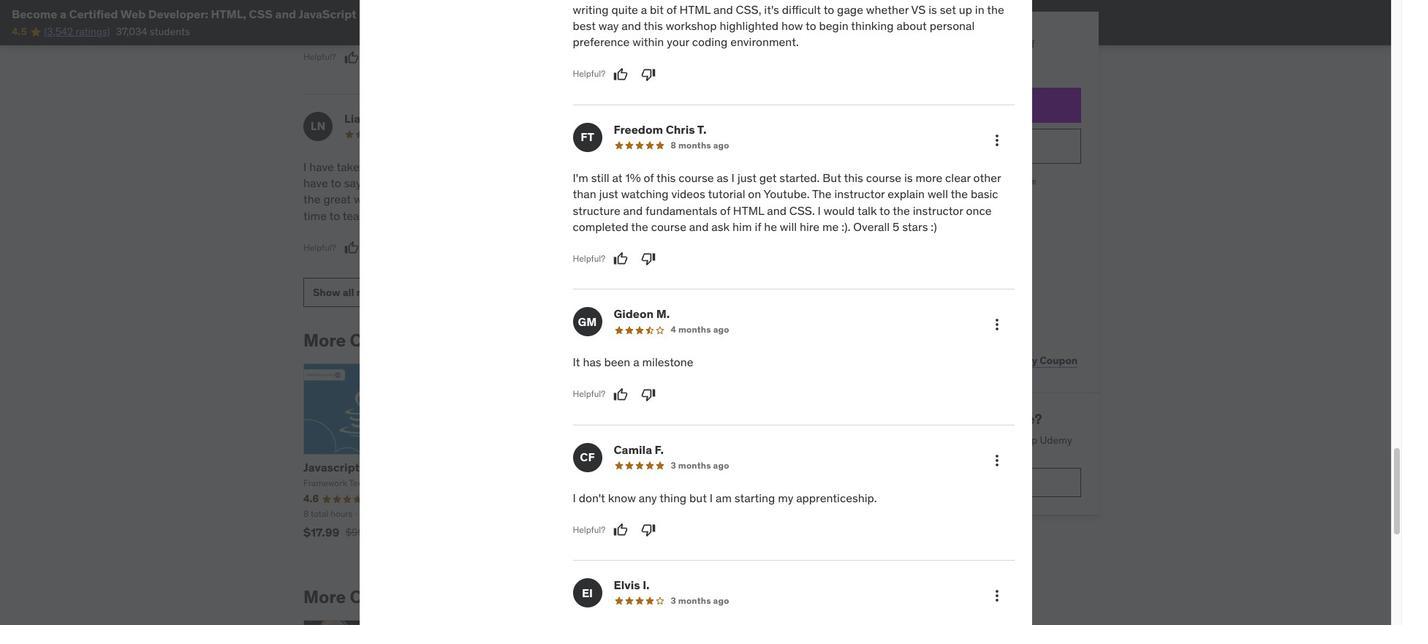 Task type: vqa. For each thing, say whether or not it's contained in the screenshot.
the topmost career
no



Task type: describe. For each thing, give the bounding box(es) containing it.
additional actions for review by camila f. image
[[988, 452, 1006, 469]]

as
[[717, 170, 729, 185]]

explanation
[[573, 0, 634, 0]]

to down great at left top
[[329, 208, 340, 223]]

thank
[[404, 192, 434, 206]]

courses for more courses by framework tech
[[350, 329, 418, 352]]

framework for beginners
[[303, 478, 347, 489]]

on inside i'm still at 1% of this course as i just get started. but this course is more clear other than just watching videos tutorial on youtube. the instructor explain well the basic structure and fundamentals of html and css. i would talk to the instructor once completed the course and ask him if he will hire me :). overall 5 stars :)
[[748, 187, 761, 201]]

1 horizontal spatial but
[[625, 159, 643, 174]]

a left really
[[823, 0, 829, 0]]

in right the part
[[393, 159, 402, 174]]

mark review by liam n. as helpful image
[[344, 241, 359, 255]]

8 total hours
[[303, 508, 353, 519]]

don't
[[579, 490, 605, 505]]

is up it's
[[770, 0, 779, 0]]

0 horizontal spatial hours
[[331, 508, 353, 519]]

day
[[927, 175, 942, 186]]

mark review by yogesh r. as helpful image
[[612, 192, 626, 206]]

3 months ago for camila f.
[[671, 460, 729, 471]]

by for more courses by
[[422, 586, 442, 608]]

now
[[975, 138, 998, 153]]

to inside button
[[969, 97, 980, 112]]

ago for gideon m.
[[713, 324, 729, 335]]

html inside explanation of fundamental concepts is done in a really simple way. even after writing quite a bit of html and css, it's difficult to gage whether vs is set up in the best way and this workshop highlighted how to begin thinking about personal preference within your coding environment.
[[680, 2, 711, 17]]

1 total hour
[[652, 522, 695, 533]]

fundamental
[[650, 0, 716, 0]]

yr
[[578, 118, 594, 133]]

structure
[[573, 203, 620, 218]]

css,
[[736, 2, 761, 17]]

google sheets fundamentals framework tech, mark lassoff
[[652, 460, 771, 503]]

show all reviews button
[[303, 278, 403, 307]]

concepts
[[719, 0, 767, 0]]

for inside javascript for beginners framework tech
[[362, 460, 378, 475]]

ln
[[311, 118, 325, 133]]

1 horizontal spatial instructor
[[913, 203, 963, 218]]

83% off
[[994, 37, 1035, 51]]

up inside explanation of fundamental concepts is done in a really simple way. even after writing quite a bit of html and css, it's difficult to gage whether vs is set up in the best way and this workshop highlighted how to begin thinking about personal preference within your coding environment.
[[959, 2, 972, 17]]

i left 'am'
[[710, 490, 713, 505]]

html inside i'm still at 1% of this course as i just get started. but this course is more clear other than just watching videos tutorial on youtube. the instructor explain well the basic structure and fundamentals of html and css. i would talk to the instructor once completed the course and ask him if he will hire me :). overall 5 stars :)
[[733, 203, 764, 218]]

course up explain in the top of the page
[[866, 170, 901, 185]]

this inside explanation of fundamental concepts is done in a really simple way. even after writing quite a bit of html and css, it's difficult to gage whether vs is set up in the best way and this workshop highlighted how to begin thinking about personal preference within your coding environment.
[[644, 18, 663, 33]]

javascript
[[303, 460, 360, 475]]

training
[[868, 410, 921, 428]]

explanation of fundamental concepts is done in a really simple way. even after writing quite a bit of html and css, it's difficult to gage whether vs is set up in the best way and this workshop highlighted how to begin thinking about personal preference within your coding environment.
[[573, 0, 1004, 49]]

than
[[573, 187, 596, 201]]

course up stars
[[894, 204, 931, 219]]

courses for more courses by
[[350, 586, 418, 608]]

me
[[822, 219, 839, 234]]

mark review by gideon m. as unhelpful image
[[641, 387, 656, 402]]

courses inside training 2 or more people? get your team access to 25,000+ top udemy courses anytime, anywhere.
[[868, 448, 904, 461]]

of down tutorial
[[720, 203, 730, 218]]

google sheets fundamentals link
[[652, 460, 734, 489]]

web
[[120, 7, 146, 21]]

of right '1%'
[[644, 170, 654, 185]]

xsmall image
[[868, 228, 879, 242]]

anywhere.
[[947, 448, 994, 461]]

about
[[897, 18, 927, 33]]

fundamentals
[[652, 474, 732, 489]]

and left ask
[[689, 219, 709, 234]]

javascript
[[298, 7, 356, 21]]

access on mobile and tv
[[891, 288, 1005, 301]]

html,
[[211, 7, 246, 21]]

it is great.. but should be a little shorter.
[[571, 159, 774, 174]]

i have taken part in many online courses but i have to say this is my favorite  (so far). keep up the great work and thank you for taking the time to teach in this easy to follow course.
[[303, 159, 543, 223]]

total for 1
[[658, 522, 675, 533]]

months for chris
[[678, 139, 711, 150]]

milestone
[[642, 355, 693, 369]]

a up (3,542
[[60, 7, 66, 21]]

2
[[924, 410, 933, 428]]

training 2 or more people? get your team access to 25,000+ top udemy courses anytime, anywhere.
[[868, 410, 1073, 461]]

additional actions for review by freedom chris t. image
[[988, 131, 1006, 149]]

am
[[716, 490, 732, 505]]

has
[[583, 355, 601, 369]]

months for r.
[[676, 128, 709, 139]]

1%
[[625, 170, 641, 185]]

course.
[[483, 208, 521, 223]]

ago for elvis i.
[[713, 595, 729, 606]]

more for more courses by framework tech
[[303, 329, 346, 352]]

framework for by
[[446, 329, 540, 352]]

videos
[[671, 187, 705, 201]]

mark review by camila f. as helpful image
[[613, 523, 628, 537]]

83%
[[994, 37, 1019, 51]]

this course includes:
[[868, 204, 985, 219]]

$17.99
[[303, 525, 339, 539]]

started.
[[780, 170, 820, 185]]

$17.99 $99.99
[[303, 525, 379, 539]]

the down keep
[[511, 192, 528, 206]]

shorter.
[[734, 159, 774, 174]]

of right certificate
[[942, 329, 950, 342]]

helpful? left the "mark review by liam n. as helpful" icon
[[303, 242, 336, 253]]

more courses by framework tech
[[303, 329, 583, 352]]

css.
[[789, 203, 815, 218]]

the down mark review by yogesh r. as unhelpful image
[[631, 219, 648, 234]]

gideon m.
[[614, 307, 670, 321]]

more inside training 2 or more people? get your team access to 25,000+ top udemy courses anytime, anywhere.
[[952, 410, 987, 428]]

ajax development
[[478, 460, 584, 475]]

this down the part
[[364, 175, 383, 190]]

in down the after on the top right of page
[[975, 2, 984, 17]]

up inside the i have taken part in many online courses but i have to say this is my favorite  (so far). keep up the great work and thank you for taking the time to teach in this easy to follow course.
[[530, 175, 543, 190]]

elvis i.
[[614, 578, 650, 592]]

in down work
[[375, 208, 384, 223]]

0 vertical spatial instructor
[[834, 187, 885, 201]]

1 vertical spatial on
[[926, 288, 938, 301]]

54.5
[[891, 228, 911, 241]]

of down fundamental
[[667, 2, 677, 17]]

r.
[[655, 111, 667, 125]]

and up he
[[767, 203, 787, 218]]

54.5 hours on-demand video
[[891, 228, 1022, 241]]

favorite
[[416, 175, 455, 190]]

mark review by freedom chris t. as helpful image
[[613, 252, 628, 266]]

3 for yogesh r.
[[669, 128, 674, 139]]

hire
[[800, 219, 820, 234]]

or
[[936, 410, 949, 428]]

he
[[764, 219, 777, 234]]

apply
[[1010, 354, 1038, 367]]

on-
[[942, 228, 958, 241]]

1 vertical spatial have
[[303, 175, 328, 190]]

is right the it
[[581, 159, 589, 174]]

him
[[733, 219, 752, 234]]

to right how
[[806, 18, 816, 33]]

months for f.
[[678, 460, 711, 471]]

guarantee
[[996, 175, 1037, 186]]

many
[[405, 159, 433, 174]]

0 horizontal spatial just
[[599, 187, 618, 201]]

a left bit
[[641, 2, 647, 17]]

course up videos
[[679, 170, 714, 185]]

way
[[599, 18, 619, 33]]

clear
[[945, 170, 971, 185]]

framework for fundamentals
[[652, 492, 696, 503]]

your inside training 2 or more people? get your team access to 25,000+ top udemy courses anytime, anywhere.
[[887, 433, 907, 447]]

completion
[[953, 329, 1004, 342]]

additional actions for review by elvis i. image
[[988, 587, 1006, 605]]

ratings)
[[76, 25, 110, 38]]

3 for camila f.
[[671, 460, 676, 471]]

reviews
[[356, 286, 394, 299]]

a right be
[[699, 159, 705, 174]]

helpful? left the mark review by freedom chris t. as helpful image
[[573, 253, 605, 264]]

udemy
[[1040, 433, 1073, 447]]

helpful? down preference
[[571, 51, 604, 62]]

tech for javascript for beginners framework tech
[[349, 478, 368, 489]]

certificate
[[891, 329, 939, 342]]

30-
[[912, 175, 927, 186]]

once
[[966, 203, 992, 218]]

for inside the i have taken part in many online courses but i have to say this is my favorite  (so far). keep up the great work and thank you for taking the time to teach in this easy to follow course.
[[458, 192, 473, 206]]

will
[[780, 219, 797, 234]]

been
[[604, 355, 630, 369]]

helpful? left mark review by camila f. as helpful icon
[[573, 524, 605, 535]]

top
[[1023, 433, 1038, 447]]

other
[[973, 170, 1001, 185]]

access
[[891, 288, 924, 301]]

even
[[925, 0, 951, 0]]

video
[[998, 228, 1022, 241]]

includes:
[[934, 204, 985, 219]]

a right the been
[[633, 355, 639, 369]]

i.
[[643, 578, 650, 592]]

be
[[683, 159, 696, 174]]

mark review by gideon m. as helpful image
[[613, 387, 628, 402]]

add
[[944, 97, 966, 112]]

demand
[[958, 228, 995, 241]]

still
[[591, 170, 609, 185]]

tutorial
[[708, 187, 745, 201]]

4 months ago
[[671, 324, 729, 335]]

the up time
[[303, 192, 321, 206]]

ft
[[581, 130, 594, 144]]

4.6
[[303, 492, 319, 505]]

online
[[436, 159, 468, 174]]

months for i.
[[678, 595, 711, 606]]



Task type: locate. For each thing, give the bounding box(es) containing it.
the down explain in the top of the page
[[893, 203, 910, 218]]

your inside explanation of fundamental concepts is done in a really simple way. even after writing quite a bit of html and css, it's difficult to gage whether vs is set up in the best way and this workshop highlighted how to begin thinking about personal preference within your coding environment.
[[667, 35, 689, 49]]

helpful? down i'm
[[571, 193, 604, 204]]

tech for more courses by framework tech
[[543, 329, 583, 352]]

html up him in the right of the page
[[733, 203, 764, 218]]

helpful? left mark review by tom w. as helpful icon
[[573, 68, 605, 79]]

for up follow at the top left of the page
[[458, 192, 473, 206]]

the inside explanation of fundamental concepts is done in a really simple way. even after writing quite a bit of html and css, it's difficult to gage whether vs is set up in the best way and this workshop highlighted how to begin thinking about personal preference within your coding environment.
[[987, 2, 1004, 17]]

helpful? left mark review by gideon m. as helpful icon
[[573, 388, 605, 399]]

time
[[303, 208, 327, 223]]

1 vertical spatial html
[[733, 203, 764, 218]]

0 vertical spatial 8
[[671, 139, 676, 150]]

1 vertical spatial 8
[[303, 508, 309, 519]]

and down quite
[[622, 18, 641, 33]]

apprenticeship.
[[796, 490, 877, 505]]

(3,542
[[44, 25, 73, 38]]

instructor
[[834, 187, 885, 201], [913, 203, 963, 218]]

courses down $99.99
[[350, 586, 418, 608]]

more down show
[[303, 329, 346, 352]]

ei
[[582, 585, 593, 600]]

8 for 8 months ago
[[671, 139, 676, 150]]

to up 'anywhere.' at right bottom
[[968, 433, 978, 447]]

0 vertical spatial 3 months ago
[[669, 128, 727, 139]]

2 courses from the top
[[350, 586, 418, 608]]

after
[[953, 0, 978, 0]]

great..
[[592, 159, 625, 174]]

37,034
[[116, 25, 147, 38]]

months for m.
[[678, 324, 711, 335]]

1 horizontal spatial for
[[458, 192, 473, 206]]

courses up far). on the left top of page
[[471, 159, 512, 174]]

0 horizontal spatial my
[[398, 175, 413, 190]]

and right work
[[382, 192, 402, 206]]

i left 'don't'
[[573, 490, 576, 505]]

and down watching
[[623, 203, 643, 218]]

this left easy
[[387, 208, 406, 223]]

72 lectures
[[360, 508, 404, 519]]

your right get
[[887, 433, 907, 447]]

i
[[535, 159, 538, 174]]

0 vertical spatial your
[[667, 35, 689, 49]]

more
[[303, 329, 346, 352], [303, 586, 346, 608]]

0 vertical spatial tech
[[543, 329, 583, 352]]

ago for freedom chris t.
[[713, 139, 729, 150]]

mark review by tom w. as unhelpful image
[[641, 67, 656, 82]]

set
[[940, 2, 956, 17]]

1 horizontal spatial courses
[[868, 448, 904, 461]]

but right 'at'
[[625, 159, 643, 174]]

1 vertical spatial instructor
[[913, 203, 963, 218]]

just down still
[[599, 187, 618, 201]]

4
[[671, 324, 676, 335]]

1 vertical spatial more
[[952, 410, 987, 428]]

up down i
[[530, 175, 543, 190]]

back
[[974, 175, 993, 186]]

this right the but
[[844, 170, 863, 185]]

0 horizontal spatial html
[[680, 2, 711, 17]]

3 for elvis i.
[[671, 595, 676, 606]]

0 horizontal spatial courses
[[471, 159, 512, 174]]

html
[[680, 2, 711, 17], [733, 203, 764, 218]]

to down you at top left
[[435, 208, 446, 223]]

i right 'as' on the right
[[731, 170, 735, 185]]

1 horizontal spatial framework
[[446, 329, 540, 352]]

have up great at left top
[[303, 175, 328, 190]]

1 horizontal spatial up
[[959, 2, 972, 17]]

javascript for beginners framework tech
[[303, 460, 438, 489]]

ago for yogesh r.
[[711, 128, 727, 139]]

explain
[[888, 187, 925, 201]]

for right javascript
[[362, 460, 378, 475]]

well
[[928, 187, 948, 201]]

thinking
[[851, 18, 894, 33]]

a
[[823, 0, 829, 0], [641, 2, 647, 17], [60, 7, 66, 21], [699, 159, 705, 174], [633, 355, 639, 369]]

2 horizontal spatial but
[[689, 490, 707, 505]]

way.
[[900, 0, 922, 0]]

1 courses from the top
[[350, 329, 418, 352]]

0 horizontal spatial instructor
[[834, 187, 885, 201]]

0 horizontal spatial total
[[311, 508, 328, 519]]

2 more from the top
[[303, 586, 346, 608]]

0 vertical spatial more
[[303, 329, 346, 352]]

tech up it
[[543, 329, 583, 352]]

1 horizontal spatial my
[[778, 490, 793, 505]]

1 vertical spatial total
[[658, 522, 675, 533]]

0 horizontal spatial but
[[515, 159, 532, 174]]

8 down chris
[[671, 139, 676, 150]]

gm
[[578, 314, 597, 329]]

0 vertical spatial html
[[680, 2, 711, 17]]

to inside training 2 or more people? get your team access to 25,000+ top udemy courses anytime, anywhere.
[[968, 433, 978, 447]]

liam
[[344, 111, 371, 125]]

more down $17.99
[[303, 586, 346, 608]]

1 vertical spatial hours
[[331, 508, 353, 519]]

this left be
[[656, 170, 676, 185]]

1 horizontal spatial tech
[[543, 329, 583, 352]]

to right talk
[[880, 203, 890, 218]]

i don't know any thing but i am starting my apprenticeship.
[[573, 490, 877, 505]]

0 vertical spatial total
[[311, 508, 328, 519]]

0 vertical spatial have
[[309, 159, 334, 174]]

get
[[868, 433, 884, 447]]

say
[[344, 175, 361, 190]]

3 months ago for yogesh r.
[[669, 128, 727, 139]]

1 horizontal spatial more
[[952, 410, 987, 428]]

2 vertical spatial 3 months ago
[[671, 595, 729, 606]]

course down fundamentals
[[651, 219, 686, 234]]

courses inside the i have taken part in many online courses but i have to say this is my favorite  (so far). keep up the great work and thank you for taking the time to teach in this easy to follow course.
[[471, 159, 512, 174]]

the up 83%
[[987, 2, 1004, 17]]

1 vertical spatial tech
[[349, 478, 368, 489]]

environment.
[[730, 35, 799, 49]]

my right the "lassoff"
[[778, 490, 793, 505]]

0 vertical spatial on
[[748, 187, 761, 201]]

1 vertical spatial just
[[599, 187, 618, 201]]

my up thank
[[398, 175, 413, 190]]

0 vertical spatial for
[[458, 192, 473, 206]]

1 horizontal spatial html
[[733, 203, 764, 218]]

html down fundamental
[[680, 2, 711, 17]]

1 horizontal spatial total
[[658, 522, 675, 533]]

2 vertical spatial 3
[[671, 595, 676, 606]]

0 vertical spatial up
[[959, 2, 972, 17]]

in up difficult
[[810, 0, 820, 0]]

mark review by michael w. as helpful image
[[344, 50, 359, 65]]

mark review by camila f. as unhelpful image
[[641, 523, 656, 537]]

1 horizontal spatial on
[[926, 288, 938, 301]]

on down get
[[748, 187, 761, 201]]

course
[[679, 170, 714, 185], [866, 170, 901, 185], [894, 204, 931, 219], [651, 219, 686, 234]]

1 horizontal spatial 8
[[671, 139, 676, 150]]

1 vertical spatial courses
[[350, 586, 418, 608]]

but
[[515, 159, 532, 174], [625, 159, 643, 174], [689, 490, 707, 505]]

and right css
[[275, 7, 296, 21]]

but inside the i have taken part in many online courses but i have to say this is my favorite  (so far). keep up the great work and thank you for taking the time to teach in this easy to follow course.
[[515, 159, 532, 174]]

25,000+
[[980, 433, 1020, 447]]

0 vertical spatial by
[[422, 329, 442, 352]]

of up quite
[[637, 0, 647, 0]]

is down the part
[[386, 175, 395, 190]]

i'm still at 1% of this course as i just get started. but this course is more clear other than just watching videos tutorial on youtube. the instructor explain well the basic structure and fundamentals of html and css. i would talk to the instructor once completed the course and ask him if he will hire me :). overall 5 stars :)
[[573, 170, 1001, 234]]

1 vertical spatial framework
[[303, 478, 347, 489]]

but left i
[[515, 159, 532, 174]]

follow
[[449, 208, 480, 223]]

1 vertical spatial courses
[[868, 448, 904, 461]]

your down workshop
[[667, 35, 689, 49]]

$99.99
[[345, 525, 379, 539]]

freedom chris t.
[[614, 122, 707, 137]]

development
[[509, 460, 584, 475]]

8 for 8 total hours
[[303, 508, 309, 519]]

mark review by yogesh r. as unhelpful image
[[639, 192, 654, 206]]

courses down reviews
[[350, 329, 418, 352]]

my inside the i have taken part in many online courses but i have to say this is my favorite  (so far). keep up the great work and thank you for taking the time to teach in this easy to follow course.
[[398, 175, 413, 190]]

2 vertical spatial framework
[[652, 492, 696, 503]]

difficult
[[782, 2, 821, 17]]

0 vertical spatial more
[[916, 170, 942, 185]]

0 horizontal spatial 8
[[303, 508, 309, 519]]

buy
[[951, 138, 972, 153]]

more inside i'm still at 1% of this course as i just get started. but this course is more clear other than just watching videos tutorial on youtube. the instructor explain well the basic structure and fundamentals of html and css. i would talk to the instructor once completed the course and ask him if he will hire me :). overall 5 stars :)
[[916, 170, 942, 185]]

this down bit
[[644, 18, 663, 33]]

3 down 1 total hour
[[671, 595, 676, 606]]

0 horizontal spatial framework
[[303, 478, 347, 489]]

by for more courses by framework tech
[[422, 329, 442, 352]]

simple
[[862, 0, 897, 0]]

0 horizontal spatial more
[[916, 170, 942, 185]]

0 horizontal spatial for
[[362, 460, 378, 475]]

0 horizontal spatial your
[[667, 35, 689, 49]]

is down even
[[929, 2, 937, 17]]

more right "or"
[[952, 410, 987, 428]]

0 vertical spatial courses
[[350, 329, 418, 352]]

0 horizontal spatial tech
[[349, 478, 368, 489]]

how
[[781, 18, 803, 33]]

f.
[[655, 442, 664, 457]]

is inside the i have taken part in many online courses but i have to say this is my favorite  (so far). keep up the great work and thank you for taking the time to teach in this easy to follow course.
[[386, 175, 395, 190]]

stars
[[902, 219, 928, 234]]

more up well
[[916, 170, 942, 185]]

is
[[770, 0, 779, 0], [929, 2, 937, 17], [581, 159, 589, 174], [904, 170, 913, 185], [386, 175, 395, 190]]

gideon
[[614, 307, 654, 321]]

mark review by freedom chris t. as unhelpful image
[[641, 252, 656, 266]]

0 horizontal spatial up
[[530, 175, 543, 190]]

best
[[573, 18, 596, 33]]

0 vertical spatial courses
[[471, 159, 512, 174]]

camila f.
[[614, 442, 664, 457]]

hours up $17.99 $99.99
[[331, 508, 353, 519]]

8 down 4.6
[[303, 508, 309, 519]]

additional actions for review by gideon m. image
[[988, 316, 1006, 334]]

to up great at left top
[[331, 175, 341, 190]]

become a certified web developer: html, css and javascript
[[12, 7, 356, 21]]

hour
[[678, 522, 695, 533]]

1 by from the top
[[422, 329, 442, 352]]

2 horizontal spatial framework
[[652, 492, 696, 503]]

1 vertical spatial my
[[778, 490, 793, 505]]

is up explain in the top of the page
[[904, 170, 913, 185]]

my
[[398, 175, 413, 190], [778, 490, 793, 505]]

1 horizontal spatial hours
[[914, 228, 940, 241]]

instructor up talk
[[834, 187, 885, 201]]

cf
[[580, 450, 595, 464]]

anytime,
[[906, 448, 945, 461]]

1 vertical spatial more
[[303, 586, 346, 608]]

and inside the i have taken part in many online courses but i have to say this is my favorite  (so far). keep up the great work and thank you for taking the time to teach in this easy to follow course.
[[382, 192, 402, 206]]

1 vertical spatial for
[[362, 460, 378, 475]]

workshop
[[666, 18, 717, 33]]

on left mobile
[[926, 288, 938, 301]]

i inside the i have taken part in many online courses but i have to say this is my favorite  (so far). keep up the great work and thank you for taking the time to teach in this easy to follow course.
[[303, 159, 307, 174]]

highlighted
[[720, 18, 779, 33]]

little
[[708, 159, 732, 174]]

javascript for beginners link
[[303, 460, 438, 475]]

have left the taken
[[309, 159, 334, 174]]

teach
[[343, 208, 372, 223]]

courses
[[350, 329, 418, 352], [350, 586, 418, 608]]

show all reviews
[[313, 286, 394, 299]]

access
[[935, 433, 966, 447]]

up down the after on the top right of page
[[959, 2, 972, 17]]

is inside i'm still at 1% of this course as i just get started. but this course is more clear other than just watching videos tutorial on youtube. the instructor explain well the basic structure and fundamentals of html and css. i would talk to the instructor once completed the course and ask him if he will hire me :). overall 5 stars :)
[[904, 170, 913, 185]]

courses down get
[[868, 448, 904, 461]]

1 horizontal spatial just
[[737, 170, 757, 185]]

2 by from the top
[[422, 586, 442, 608]]

instructor down well
[[913, 203, 963, 218]]

0 vertical spatial just
[[737, 170, 757, 185]]

to inside i'm still at 1% of this course as i just get started. but this course is more clear other than just watching videos tutorial on youtube. the instructor explain well the basic structure and fundamentals of html and css. i would talk to the instructor once completed the course and ask him if he will hire me :). overall 5 stars :)
[[880, 203, 890, 218]]

0 vertical spatial my
[[398, 175, 413, 190]]

and down concepts
[[713, 2, 733, 17]]

:)
[[931, 219, 937, 234]]

1 vertical spatial up
[[530, 175, 543, 190]]

3 up 8 months ago
[[669, 128, 674, 139]]

5
[[893, 219, 899, 234]]

tech inside javascript for beginners framework tech
[[349, 478, 368, 489]]

to left cart at the top right of the page
[[969, 97, 980, 112]]

3 months ago for elvis i.
[[671, 595, 729, 606]]

would
[[824, 203, 855, 218]]

1 vertical spatial by
[[422, 586, 442, 608]]

0 horizontal spatial on
[[748, 187, 761, 201]]

total
[[311, 508, 328, 519], [658, 522, 675, 533]]

3 up fundamentals
[[671, 460, 676, 471]]

far).
[[478, 175, 498, 190]]

i
[[303, 159, 307, 174], [731, 170, 735, 185], [818, 203, 821, 218], [573, 490, 576, 505], [710, 490, 713, 505]]

and left the tv
[[974, 288, 991, 301]]

framework inside google sheets fundamentals framework tech, mark lassoff
[[652, 492, 696, 503]]

1 more from the top
[[303, 329, 346, 352]]

1 vertical spatial 3 months ago
[[671, 460, 729, 471]]

mark review by tom w. as helpful image
[[613, 67, 628, 82]]

total right the 1 on the bottom left of page
[[658, 522, 675, 533]]

helpful? left 'mark review by michael w. as helpful' icon
[[303, 51, 336, 62]]

0 vertical spatial 3
[[669, 128, 674, 139]]

sheets
[[695, 460, 734, 475]]

1 vertical spatial 3
[[671, 460, 676, 471]]

0 vertical spatial framework
[[446, 329, 540, 352]]

total for 8
[[311, 508, 328, 519]]

total down 4.6
[[311, 508, 328, 519]]

more for more courses by
[[303, 586, 346, 608]]

just left get
[[737, 170, 757, 185]]

it
[[571, 159, 578, 174]]

ago for camila f.
[[713, 460, 729, 471]]

(3,542 ratings)
[[44, 25, 110, 38]]

tech down javascript for beginners link
[[349, 478, 368, 489]]

$19.99
[[868, 29, 942, 58]]

0 vertical spatial hours
[[914, 228, 940, 241]]

if
[[755, 219, 761, 234]]

buy now
[[951, 138, 998, 153]]

the
[[987, 2, 1004, 17], [951, 187, 968, 201], [303, 192, 321, 206], [511, 192, 528, 206], [893, 203, 910, 218], [631, 219, 648, 234]]

tech,
[[698, 492, 719, 503]]

1 vertical spatial your
[[887, 433, 907, 447]]

framework inside javascript for beginners framework tech
[[303, 478, 347, 489]]

work
[[354, 192, 379, 206]]

hours down this course includes:
[[914, 228, 940, 241]]

completed
[[573, 219, 628, 234]]

have
[[309, 159, 334, 174], [303, 175, 328, 190]]

to up begin
[[824, 2, 834, 17]]

i down the
[[818, 203, 821, 218]]

but down fundamentals
[[689, 490, 707, 505]]

freedom
[[614, 122, 663, 137]]

the down money-
[[951, 187, 968, 201]]

1 horizontal spatial your
[[887, 433, 907, 447]]



